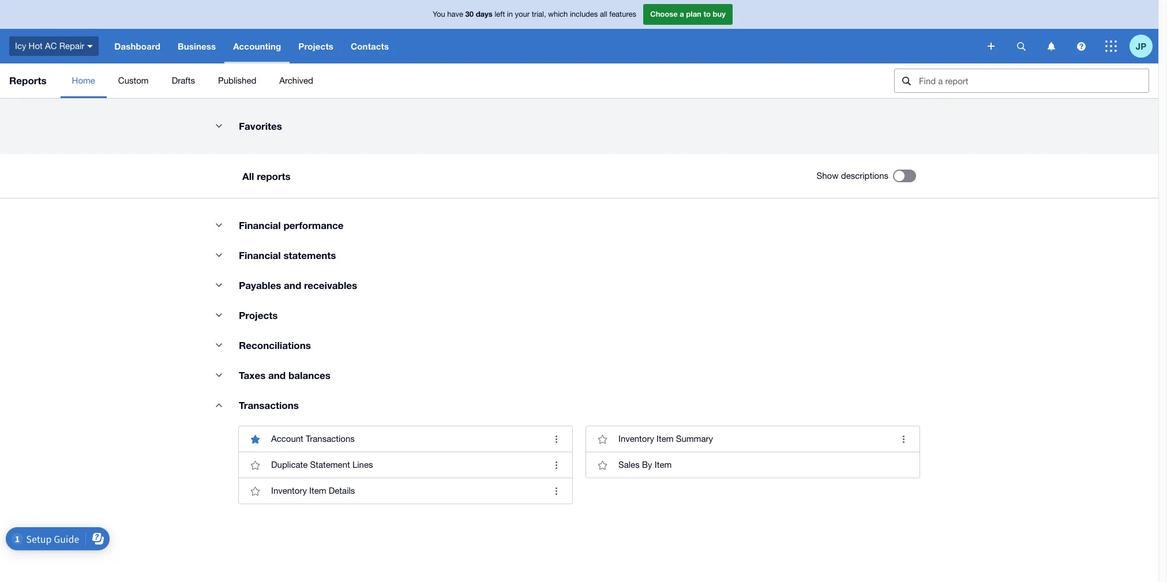 Task type: describe. For each thing, give the bounding box(es) containing it.
item for summary
[[657, 434, 674, 444]]

trial,
[[532, 10, 546, 19]]

financial performance
[[239, 219, 344, 231]]

left
[[495, 10, 505, 19]]

ac
[[45, 41, 57, 51]]

inventory item summary link
[[586, 426, 920, 452]]

duplicate
[[271, 460, 308, 470]]

collapse report group image for reconciliations
[[207, 334, 230, 357]]

plan
[[686, 9, 702, 19]]

payables and receivables
[[239, 279, 357, 291]]

more options image for details
[[545, 480, 568, 503]]

favorites
[[239, 120, 282, 132]]

custom link
[[107, 63, 160, 98]]

business button
[[169, 29, 225, 63]]

financial for financial performance
[[239, 219, 281, 231]]

account transactions
[[271, 434, 355, 444]]

show
[[817, 171, 839, 181]]

in
[[507, 10, 513, 19]]

taxes and balances
[[239, 369, 331, 381]]

more options image
[[892, 428, 915, 451]]

favorite image for duplicate statement lines
[[244, 454, 267, 477]]

hot
[[29, 41, 43, 51]]

item for details
[[309, 486, 326, 496]]

icy
[[15, 41, 26, 51]]

all
[[600, 10, 607, 19]]

statement
[[310, 460, 350, 470]]

inventory item details link
[[239, 478, 572, 504]]

performance
[[284, 219, 344, 231]]

drafts link
[[160, 63, 207, 98]]

Find a report text field
[[918, 69, 1149, 92]]

have
[[447, 10, 463, 19]]

sales by item link
[[586, 452, 920, 478]]

details
[[329, 486, 355, 496]]

1 vertical spatial item
[[655, 460, 672, 470]]

days
[[476, 9, 493, 19]]

inventory item details
[[271, 486, 355, 496]]

a
[[680, 9, 684, 19]]

published
[[218, 76, 256, 85]]

reports
[[257, 170, 291, 182]]

sales
[[619, 460, 640, 470]]

projects inside popup button
[[299, 41, 334, 51]]

jp button
[[1130, 29, 1159, 63]]

collapse report group image for financial performance
[[207, 214, 230, 237]]

descriptions
[[841, 171, 889, 181]]

icy hot ac repair button
[[0, 29, 106, 63]]

includes
[[570, 10, 598, 19]]

all
[[242, 170, 254, 182]]

you
[[433, 10, 445, 19]]

more options image for lines
[[545, 454, 568, 477]]

jp
[[1136, 41, 1147, 51]]

choose
[[650, 9, 678, 19]]

inventory for inventory item details
[[271, 486, 307, 496]]

dashboard
[[114, 41, 160, 51]]

reconciliations
[[239, 339, 311, 351]]

home
[[72, 76, 95, 85]]

financial statements
[[239, 249, 336, 261]]

statements
[[284, 249, 336, 261]]

accounting button
[[225, 29, 290, 63]]

payables
[[239, 279, 281, 291]]

expand report group image
[[207, 394, 230, 417]]



Task type: locate. For each thing, give the bounding box(es) containing it.
archived
[[279, 76, 313, 85]]

1 more options image from the top
[[545, 428, 568, 451]]

financial for financial statements
[[239, 249, 281, 261]]

1 horizontal spatial projects
[[299, 41, 334, 51]]

transactions
[[239, 399, 299, 411], [306, 434, 355, 444]]

2 collapse report group image from the top
[[207, 334, 230, 357]]

and
[[284, 279, 301, 291], [268, 369, 286, 381]]

1 financial from the top
[[239, 219, 281, 231]]

summary
[[676, 434, 713, 444]]

1 vertical spatial and
[[268, 369, 286, 381]]

collapse report group image
[[207, 114, 230, 137], [207, 214, 230, 237], [207, 244, 230, 267], [207, 304, 230, 327], [207, 364, 230, 387]]

1 vertical spatial more options image
[[545, 454, 568, 477]]

collapse report group image
[[207, 274, 230, 297], [207, 334, 230, 357]]

banner containing jp
[[0, 0, 1159, 63]]

contacts button
[[342, 29, 398, 63]]

navigation
[[106, 29, 980, 63]]

archived link
[[268, 63, 325, 98]]

remove favorite image
[[244, 428, 267, 451]]

account transactions link
[[239, 426, 572, 452]]

favorite image inside duplicate statement lines "link"
[[244, 454, 267, 477]]

transactions down taxes and balances
[[239, 399, 299, 411]]

0 vertical spatial transactions
[[239, 399, 299, 411]]

icy hot ac repair
[[15, 41, 84, 51]]

buy
[[713, 9, 726, 19]]

3 more options image from the top
[[545, 480, 568, 503]]

collapse report group image for favorites
[[207, 114, 230, 137]]

1 horizontal spatial inventory
[[619, 434, 654, 444]]

3 collapse report group image from the top
[[207, 244, 230, 267]]

item right by
[[655, 460, 672, 470]]

svg image left svg icon
[[1017, 42, 1026, 50]]

sales by item
[[619, 460, 672, 470]]

0 vertical spatial collapse report group image
[[207, 274, 230, 297]]

2 vertical spatial more options image
[[545, 480, 568, 503]]

1 vertical spatial financial
[[239, 249, 281, 261]]

svg image
[[1048, 42, 1055, 50]]

1 vertical spatial inventory
[[271, 486, 307, 496]]

favorite image
[[591, 428, 614, 451], [591, 454, 614, 477]]

repair
[[59, 41, 84, 51]]

by
[[642, 460, 652, 470]]

navigation containing dashboard
[[106, 29, 980, 63]]

inventory item summary
[[619, 434, 713, 444]]

2 favorite image from the top
[[591, 454, 614, 477]]

which
[[548, 10, 568, 19]]

svg image right the repair
[[87, 45, 93, 48]]

1 collapse report group image from the top
[[207, 114, 230, 137]]

4 collapse report group image from the top
[[207, 304, 230, 327]]

balances
[[288, 369, 331, 381]]

1 favorite image from the top
[[591, 428, 614, 451]]

30
[[465, 9, 474, 19]]

projects down payables
[[239, 309, 278, 321]]

inventory down duplicate
[[271, 486, 307, 496]]

collapse report group image for payables and receivables
[[207, 274, 230, 297]]

banner
[[0, 0, 1159, 63]]

0 vertical spatial and
[[284, 279, 301, 291]]

0 vertical spatial financial
[[239, 219, 281, 231]]

collapse report group image for projects
[[207, 304, 230, 327]]

svg image up find a report text box
[[988, 43, 995, 50]]

0 horizontal spatial inventory
[[271, 486, 307, 496]]

svg image right svg icon
[[1077, 42, 1086, 50]]

financial
[[239, 219, 281, 231], [239, 249, 281, 261]]

svg image
[[1106, 40, 1117, 52], [1017, 42, 1026, 50], [1077, 42, 1086, 50], [988, 43, 995, 50], [87, 45, 93, 48]]

to
[[704, 9, 711, 19]]

1 vertical spatial collapse report group image
[[207, 334, 230, 357]]

favorite image inside sales by item link
[[591, 454, 614, 477]]

0 horizontal spatial transactions
[[239, 399, 299, 411]]

1 collapse report group image from the top
[[207, 274, 230, 297]]

0 vertical spatial projects
[[299, 41, 334, 51]]

0 vertical spatial more options image
[[545, 428, 568, 451]]

choose a plan to buy
[[650, 9, 726, 19]]

svg image inside icy hot ac repair popup button
[[87, 45, 93, 48]]

duplicate statement lines link
[[239, 452, 572, 478]]

home link
[[60, 63, 107, 98]]

and for taxes
[[268, 369, 286, 381]]

1 vertical spatial transactions
[[306, 434, 355, 444]]

your
[[515, 10, 530, 19]]

custom
[[118, 76, 149, 85]]

item left details
[[309, 486, 326, 496]]

business
[[178, 41, 216, 51]]

2 financial from the top
[[239, 249, 281, 261]]

you have 30 days left in your trial, which includes all features
[[433, 9, 636, 19]]

item
[[657, 434, 674, 444], [655, 460, 672, 470], [309, 486, 326, 496]]

projects
[[299, 41, 334, 51], [239, 309, 278, 321]]

and for payables
[[284, 279, 301, 291]]

0 vertical spatial favorite image
[[591, 428, 614, 451]]

None field
[[894, 69, 1149, 93]]

all reports
[[242, 170, 291, 182]]

0 vertical spatial favorite image
[[244, 454, 267, 477]]

collapse report group image for taxes and balances
[[207, 364, 230, 387]]

1 vertical spatial favorite image
[[244, 480, 267, 503]]

and down financial statements
[[284, 279, 301, 291]]

2 collapse report group image from the top
[[207, 214, 230, 237]]

inventory
[[619, 434, 654, 444], [271, 486, 307, 496]]

duplicate statement lines
[[271, 460, 373, 470]]

financial up payables
[[239, 249, 281, 261]]

dashboard link
[[106, 29, 169, 63]]

transactions up statement
[[306, 434, 355, 444]]

menu containing home
[[60, 63, 885, 98]]

reports
[[9, 74, 46, 87]]

and right taxes
[[268, 369, 286, 381]]

projects button
[[290, 29, 342, 63]]

0 horizontal spatial projects
[[239, 309, 278, 321]]

favorite image for inventory item summary
[[591, 428, 614, 451]]

more options image inside the 'account transactions' link
[[545, 428, 568, 451]]

2 favorite image from the top
[[244, 480, 267, 503]]

inventory for inventory item summary
[[619, 434, 654, 444]]

collapse report group image left payables
[[207, 274, 230, 297]]

2 more options image from the top
[[545, 454, 568, 477]]

menu
[[60, 63, 885, 98]]

favorite image
[[244, 454, 267, 477], [244, 480, 267, 503]]

financial up financial statements
[[239, 219, 281, 231]]

contacts
[[351, 41, 389, 51]]

1 vertical spatial projects
[[239, 309, 278, 321]]

svg image left 'jp'
[[1106, 40, 1117, 52]]

favorite image for inventory item details
[[244, 480, 267, 503]]

1 horizontal spatial transactions
[[306, 434, 355, 444]]

collapse report group image left reconciliations
[[207, 334, 230, 357]]

inventory up sales
[[619, 434, 654, 444]]

show descriptions
[[817, 171, 889, 181]]

1 favorite image from the top
[[244, 454, 267, 477]]

receivables
[[304, 279, 357, 291]]

2 vertical spatial item
[[309, 486, 326, 496]]

0 vertical spatial item
[[657, 434, 674, 444]]

accounting
[[233, 41, 281, 51]]

5 collapse report group image from the top
[[207, 364, 230, 387]]

more options image
[[545, 428, 568, 451], [545, 454, 568, 477], [545, 480, 568, 503]]

published link
[[207, 63, 268, 98]]

favorite image inside inventory item details link
[[244, 480, 267, 503]]

features
[[610, 10, 636, 19]]

taxes
[[239, 369, 266, 381]]

account
[[271, 434, 303, 444]]

lines
[[353, 460, 373, 470]]

drafts
[[172, 76, 195, 85]]

collapse report group image for financial statements
[[207, 244, 230, 267]]

favorite image for sales by item
[[591, 454, 614, 477]]

1 vertical spatial favorite image
[[591, 454, 614, 477]]

projects up archived
[[299, 41, 334, 51]]

0 vertical spatial inventory
[[619, 434, 654, 444]]

item left 'summary'
[[657, 434, 674, 444]]



Task type: vqa. For each thing, say whether or not it's contained in the screenshot.
project financials
no



